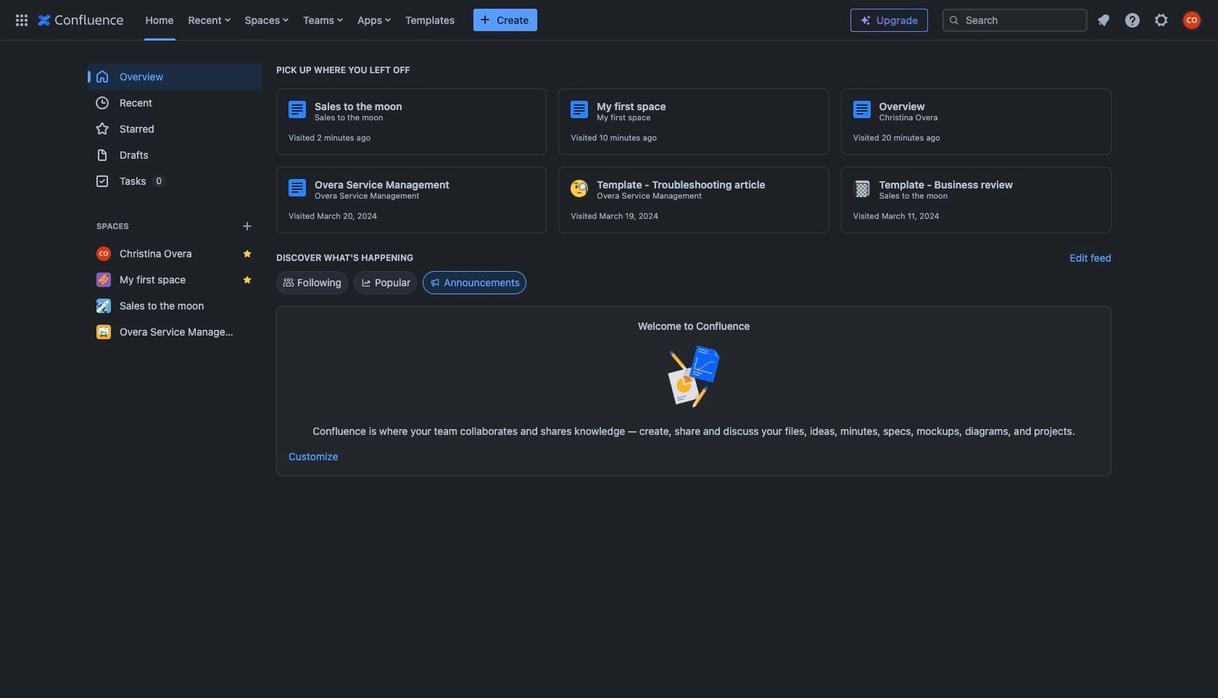Task type: locate. For each thing, give the bounding box(es) containing it.
:face_with_monocle: image
[[571, 180, 588, 197], [571, 180, 588, 197]]

premium image
[[860, 15, 872, 26]]

group
[[88, 64, 262, 194]]

:notebook: image
[[853, 180, 871, 197], [853, 180, 871, 197]]

banner
[[0, 0, 1218, 44]]

None search field
[[943, 8, 1088, 32]]

confluence image
[[38, 11, 124, 29], [38, 11, 124, 29]]

search image
[[948, 14, 960, 26]]

settings icon image
[[1153, 11, 1170, 29]]

0 horizontal spatial list
[[138, 0, 839, 40]]

list for appswitcher icon
[[138, 0, 839, 40]]

appswitcher icon image
[[13, 11, 30, 29]]

1 horizontal spatial list
[[1091, 7, 1210, 33]]

unstar this space image
[[241, 274, 253, 286]]

list
[[138, 0, 839, 40], [1091, 7, 1210, 33]]

create a space image
[[239, 218, 256, 235]]



Task type: vqa. For each thing, say whether or not it's contained in the screenshot.
the right Design button
no



Task type: describe. For each thing, give the bounding box(es) containing it.
notification icon image
[[1095, 11, 1112, 29]]

list for premium image
[[1091, 7, 1210, 33]]

unstar this space image
[[241, 248, 253, 260]]

global element
[[9, 0, 839, 40]]

help icon image
[[1124, 11, 1141, 29]]

Search field
[[943, 8, 1088, 32]]



